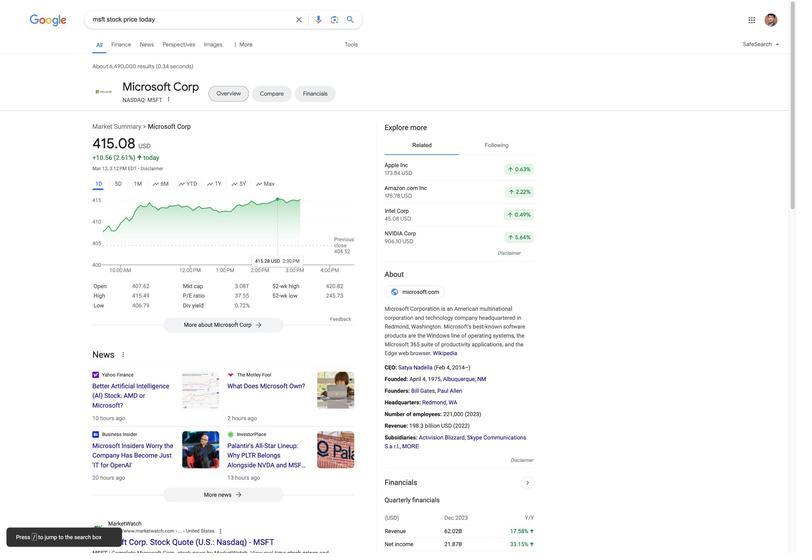 Task type: locate. For each thing, give the bounding box(es) containing it.
group
[[92, 178, 354, 193]]

None text field
[[108, 528, 214, 535]]

section
[[376, 120, 534, 553]]

google image
[[30, 14, 67, 27]]

search by image image
[[330, 15, 339, 24]]

6 months element
[[153, 179, 169, 188]]

heading
[[122, 80, 199, 94], [385, 123, 534, 132], [385, 270, 534, 279], [92, 381, 174, 410], [227, 381, 309, 391], [92, 441, 174, 470], [227, 441, 309, 470]]

up by 33.15% element
[[510, 541, 534, 548]]

search by voice image
[[314, 15, 323, 24]]

thumbnail image for microsoft corp image
[[92, 85, 115, 98]]

tab list
[[92, 80, 534, 104]]

tab panel
[[385, 158, 534, 249]]

navigation
[[0, 35, 789, 58]]

None search field
[[0, 10, 362, 29]]

more options image
[[165, 95, 173, 103]]

about this result image
[[217, 527, 233, 536]]

None text field
[[174, 528, 214, 534]]



Task type: describe. For each thing, give the bounding box(es) containing it.
1 year element
[[207, 179, 221, 188]]

up by 17.58% element
[[510, 528, 534, 534]]

5 years element
[[231, 179, 246, 188]]

Search text field
[[93, 15, 289, 25]]

more options image
[[165, 96, 172, 102]]

year to date element
[[179, 179, 197, 188]]

up by 2.61% element
[[114, 154, 142, 161]]



Task type: vqa. For each thing, say whether or not it's contained in the screenshot.
' Things to do'
no



